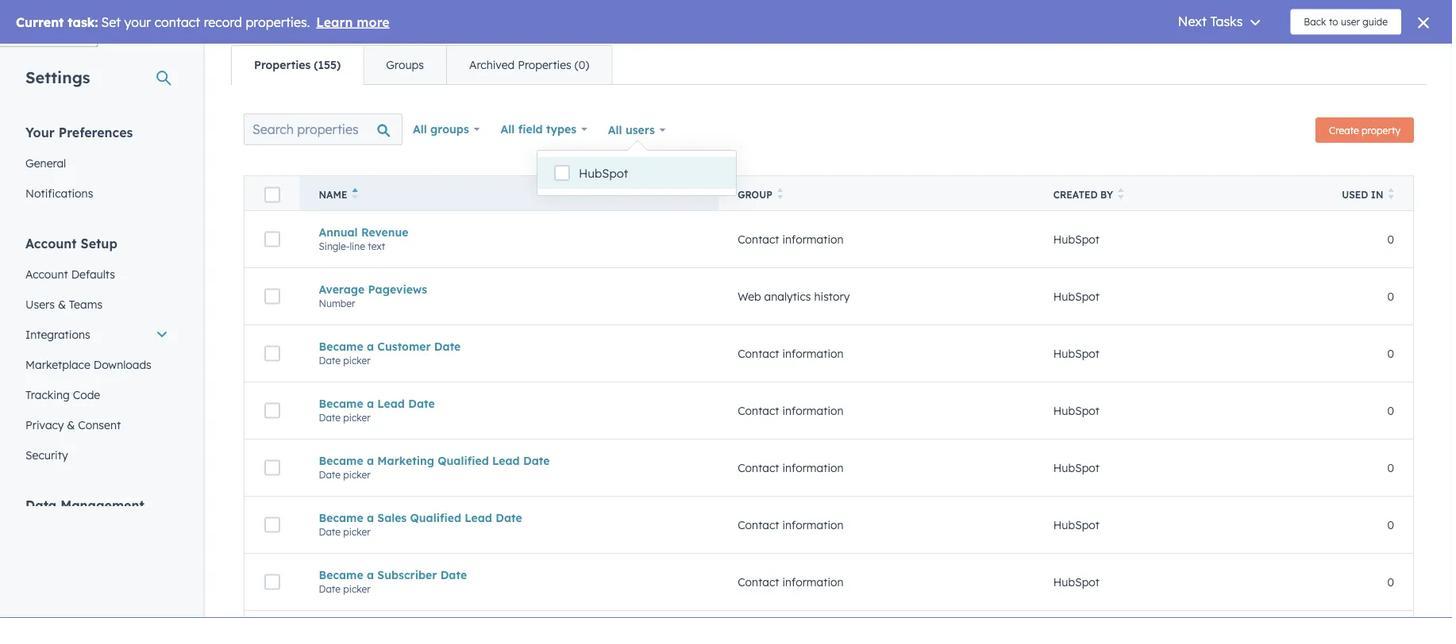 Task type: vqa. For each thing, say whether or not it's contained in the screenshot.
CREATED
yes



Task type: describe. For each thing, give the bounding box(es) containing it.
notifications link
[[16, 178, 178, 209]]

lead inside became a lead date date picker
[[378, 397, 405, 411]]

information for became a customer date
[[783, 347, 844, 361]]

groups
[[431, 122, 469, 136]]

integrations button
[[16, 320, 178, 350]]

properties inside properties (155) link
[[254, 58, 311, 72]]

press to sort. image for created by
[[1119, 188, 1125, 199]]

archived
[[469, 58, 515, 72]]

information for became a subscriber date
[[783, 576, 844, 590]]

& for users
[[58, 298, 66, 311]]

annual revenue button
[[319, 225, 700, 239]]

lead for became a marketing qualified lead date
[[493, 454, 520, 468]]

account defaults
[[25, 267, 115, 281]]

defaults
[[71, 267, 115, 281]]

name button
[[300, 176, 719, 211]]

name
[[319, 189, 347, 201]]

marketplace downloads link
[[16, 350, 178, 380]]

subscriber
[[378, 569, 437, 583]]

all field types
[[501, 122, 577, 136]]

dashboard link
[[0, 16, 98, 47]]

code
[[73, 388, 100, 402]]

became a sales qualified lead date date picker
[[319, 511, 522, 538]]

(155)
[[314, 58, 341, 72]]

users
[[626, 123, 655, 137]]

in
[[1372, 189, 1384, 201]]

became a subscriber date date picker
[[319, 569, 467, 596]]

group
[[738, 189, 773, 201]]

single-
[[319, 241, 350, 252]]

general link
[[16, 148, 178, 178]]

number
[[319, 298, 356, 310]]

all users button
[[598, 114, 676, 147]]

contact information for became a lead date
[[738, 404, 844, 418]]

tracking
[[25, 388, 70, 402]]

account for account defaults
[[25, 267, 68, 281]]

tab list containing properties (155)
[[231, 45, 613, 85]]

all field types button
[[491, 114, 598, 145]]

types
[[546, 122, 577, 136]]

information for annual revenue
[[783, 233, 844, 246]]

your preferences
[[25, 124, 133, 140]]

account setup
[[25, 236, 117, 251]]

dashboard
[[26, 24, 88, 38]]

press to sort. element for created by
[[1119, 188, 1125, 202]]

create
[[1330, 124, 1360, 136]]

all for all field types
[[501, 122, 515, 136]]

users & teams
[[25, 298, 103, 311]]

sales
[[378, 511, 407, 525]]

property
[[1362, 124, 1401, 136]]

security link
[[16, 441, 178, 471]]

used in
[[1343, 189, 1384, 201]]

management
[[61, 498, 144, 514]]

became a lead date date picker
[[319, 397, 435, 424]]

hubspot for became a subscriber date
[[1054, 576, 1100, 590]]

press to sort. element for used in
[[1389, 188, 1395, 202]]

picker for lead
[[343, 412, 371, 424]]

0 for became a marketing qualified lead date
[[1388, 461, 1395, 475]]

teams
[[69, 298, 103, 311]]

hubspot for became a sales qualified lead date
[[1054, 519, 1100, 532]]

created by
[[1054, 189, 1114, 201]]

contact information for became a marketing qualified lead date
[[738, 461, 844, 475]]

became a customer date button
[[319, 340, 700, 354]]

ascending sort. press to sort descending. image
[[352, 188, 358, 199]]

information for became a marketing qualified lead date
[[783, 461, 844, 475]]

archived properties (0)
[[469, 58, 590, 72]]

line
[[350, 241, 365, 252]]

tracking code link
[[16, 380, 178, 410]]

notifications
[[25, 186, 93, 200]]

became a subscriber date button
[[319, 569, 700, 583]]

annual
[[319, 225, 358, 239]]

became a customer date date picker
[[319, 340, 461, 367]]

0 for became a customer date
[[1388, 347, 1395, 361]]

created by button
[[1035, 176, 1319, 211]]

web analytics history
[[738, 290, 850, 304]]

group button
[[719, 176, 1035, 211]]

picker for subscriber
[[343, 584, 371, 596]]

a for customer
[[367, 340, 374, 354]]

users & teams link
[[16, 290, 178, 320]]

tracking code
[[25, 388, 100, 402]]

privacy & consent link
[[16, 410, 178, 441]]

web
[[738, 290, 762, 304]]

preferences
[[59, 124, 133, 140]]

press to sort. image
[[1389, 188, 1395, 199]]

history
[[815, 290, 850, 304]]

contact information for became a customer date
[[738, 347, 844, 361]]

account for account setup
[[25, 236, 77, 251]]

& for privacy
[[67, 418, 75, 432]]

0 for became a lead date
[[1388, 404, 1395, 418]]

0 for became a subscriber date
[[1388, 576, 1395, 590]]

lead for became a sales qualified lead date
[[465, 511, 492, 525]]

became a marketing qualified lead date date picker
[[319, 454, 550, 481]]

a for marketing
[[367, 454, 374, 468]]

downloads
[[94, 358, 152, 372]]

ascending sort. press to sort descending. element
[[352, 188, 358, 202]]

marketplace downloads
[[25, 358, 152, 372]]

hubspot for average pageviews
[[1054, 290, 1100, 304]]

all for all groups
[[413, 122, 427, 136]]



Task type: locate. For each thing, give the bounding box(es) containing it.
qualified
[[438, 454, 489, 468], [410, 511, 462, 525]]

1 vertical spatial account
[[25, 267, 68, 281]]

lead up became a sales qualified lead date button
[[493, 454, 520, 468]]

account up users
[[25, 267, 68, 281]]

4 a from the top
[[367, 511, 374, 525]]

qualified inside became a sales qualified lead date date picker
[[410, 511, 462, 525]]

2 became from the top
[[319, 397, 364, 411]]

6 information from the top
[[783, 576, 844, 590]]

3 press to sort. element from the left
[[1389, 188, 1395, 202]]

privacy & consent
[[25, 418, 121, 432]]

users
[[25, 298, 55, 311]]

2 account from the top
[[25, 267, 68, 281]]

2 contact information from the top
[[738, 347, 844, 361]]

privacy
[[25, 418, 64, 432]]

1 contact information from the top
[[738, 233, 844, 246]]

press to sort. element for group
[[778, 188, 784, 202]]

your preferences element
[[16, 124, 178, 209]]

all groups button
[[403, 114, 491, 145]]

picker inside became a sales qualified lead date date picker
[[343, 527, 371, 538]]

5 became from the top
[[319, 569, 364, 583]]

press to sort. element
[[778, 188, 784, 202], [1119, 188, 1125, 202], [1389, 188, 1395, 202]]

0
[[1388, 233, 1395, 246], [1388, 290, 1395, 304], [1388, 347, 1395, 361], [1388, 404, 1395, 418], [1388, 461, 1395, 475], [1388, 519, 1395, 532], [1388, 576, 1395, 590]]

became a lead date button
[[319, 397, 700, 411]]

became
[[319, 340, 364, 354], [319, 397, 364, 411], [319, 454, 364, 468], [319, 511, 364, 525], [319, 569, 364, 583]]

0 horizontal spatial &
[[58, 298, 66, 311]]

7 0 from the top
[[1388, 576, 1395, 590]]

all inside all groups popup button
[[413, 122, 427, 136]]

properties
[[254, 58, 311, 72], [518, 58, 572, 72]]

6 contact information from the top
[[738, 576, 844, 590]]

became inside became a customer date date picker
[[319, 340, 364, 354]]

became for became a sales qualified lead date
[[319, 511, 364, 525]]

general
[[25, 156, 66, 170]]

pageviews
[[368, 283, 427, 297]]

picker for customer
[[343, 355, 371, 367]]

a inside became a sales qualified lead date date picker
[[367, 511, 374, 525]]

0 vertical spatial qualified
[[438, 454, 489, 468]]

a
[[367, 340, 374, 354], [367, 397, 374, 411], [367, 454, 374, 468], [367, 511, 374, 525], [367, 569, 374, 583]]

& inside users & teams link
[[58, 298, 66, 311]]

became for became a customer date
[[319, 340, 364, 354]]

properties (155)
[[254, 58, 341, 72]]

picker inside 'became a subscriber date date picker'
[[343, 584, 371, 596]]

2 0 from the top
[[1388, 290, 1395, 304]]

press to sort. image
[[778, 188, 784, 199], [1119, 188, 1125, 199]]

security
[[25, 448, 68, 462]]

contact information for became a subscriber date
[[738, 576, 844, 590]]

press to sort. image right group at the top right of the page
[[778, 188, 784, 199]]

2 horizontal spatial all
[[608, 123, 623, 137]]

became for became a lead date
[[319, 397, 364, 411]]

information
[[783, 233, 844, 246], [783, 347, 844, 361], [783, 404, 844, 418], [783, 461, 844, 475], [783, 519, 844, 532], [783, 576, 844, 590]]

3 contact information from the top
[[738, 404, 844, 418]]

setup
[[81, 236, 117, 251]]

all for all users
[[608, 123, 623, 137]]

a inside became a lead date date picker
[[367, 397, 374, 411]]

1 press to sort. image from the left
[[778, 188, 784, 199]]

1 horizontal spatial lead
[[465, 511, 492, 525]]

0 for average pageviews
[[1388, 290, 1395, 304]]

a inside became a customer date date picker
[[367, 340, 374, 354]]

contact for became a customer date
[[738, 347, 780, 361]]

1 horizontal spatial &
[[67, 418, 75, 432]]

Search search field
[[244, 114, 403, 145]]

3 contact from the top
[[738, 404, 780, 418]]

account setup element
[[16, 235, 178, 471]]

2 horizontal spatial lead
[[493, 454, 520, 468]]

1 information from the top
[[783, 233, 844, 246]]

hubspot for became a lead date
[[1054, 404, 1100, 418]]

(0)
[[575, 58, 590, 72]]

1 vertical spatial lead
[[493, 454, 520, 468]]

contact
[[738, 233, 780, 246], [738, 347, 780, 361], [738, 404, 780, 418], [738, 461, 780, 475], [738, 519, 780, 532], [738, 576, 780, 590]]

a down became a customer date date picker
[[367, 397, 374, 411]]

1 became from the top
[[319, 340, 364, 354]]

all inside all field types popup button
[[501, 122, 515, 136]]

2 information from the top
[[783, 347, 844, 361]]

picker inside became a customer date date picker
[[343, 355, 371, 367]]

1 a from the top
[[367, 340, 374, 354]]

press to sort. element right in
[[1389, 188, 1395, 202]]

lead inside became a sales qualified lead date date picker
[[465, 511, 492, 525]]

lead down became a marketing qualified lead date button
[[465, 511, 492, 525]]

all left 'groups'
[[413, 122, 427, 136]]

properties left (0)
[[518, 58, 572, 72]]

qualified for sales
[[410, 511, 462, 525]]

became for became a marketing qualified lead date
[[319, 454, 364, 468]]

5 picker from the top
[[343, 584, 371, 596]]

tab panel containing all groups
[[231, 84, 1428, 619]]

tab list
[[231, 45, 613, 85]]

&
[[58, 298, 66, 311], [67, 418, 75, 432]]

1 contact from the top
[[738, 233, 780, 246]]

6 contact from the top
[[738, 576, 780, 590]]

picker inside became a lead date date picker
[[343, 412, 371, 424]]

marketing
[[378, 454, 435, 468]]

hubspot
[[579, 166, 629, 181], [1054, 233, 1100, 246], [1054, 290, 1100, 304], [1054, 347, 1100, 361], [1054, 404, 1100, 418], [1054, 461, 1100, 475], [1054, 519, 1100, 532], [1054, 576, 1100, 590]]

groups
[[386, 58, 424, 72]]

all groups
[[413, 122, 469, 136]]

1 properties from the left
[[254, 58, 311, 72]]

0 horizontal spatial all
[[413, 122, 427, 136]]

a inside 'became a subscriber date date picker'
[[367, 569, 374, 583]]

press to sort. element right by
[[1119, 188, 1125, 202]]

lead inside became a marketing qualified lead date date picker
[[493, 454, 520, 468]]

6 0 from the top
[[1388, 519, 1395, 532]]

press to sort. image right by
[[1119, 188, 1125, 199]]

4 contact from the top
[[738, 461, 780, 475]]

marketplace
[[25, 358, 90, 372]]

became inside became a sales qualified lead date date picker
[[319, 511, 364, 525]]

2 picker from the top
[[343, 412, 371, 424]]

contact for became a lead date
[[738, 404, 780, 418]]

2 a from the top
[[367, 397, 374, 411]]

all inside popup button
[[608, 123, 623, 137]]

average
[[319, 283, 365, 297]]

settings
[[25, 67, 90, 87]]

0 horizontal spatial press to sort. image
[[778, 188, 784, 199]]

became for became a subscriber date
[[319, 569, 364, 583]]

1 horizontal spatial properties
[[518, 58, 572, 72]]

1 picker from the top
[[343, 355, 371, 367]]

archived properties (0) link
[[446, 46, 612, 84]]

became left subscriber
[[319, 569, 364, 583]]

press to sort. image for group
[[778, 188, 784, 199]]

4 became from the top
[[319, 511, 364, 525]]

account up account defaults
[[25, 236, 77, 251]]

qualified inside became a marketing qualified lead date date picker
[[438, 454, 489, 468]]

used
[[1343, 189, 1369, 201]]

3 picker from the top
[[343, 469, 371, 481]]

2 contact from the top
[[738, 347, 780, 361]]

data
[[25, 498, 57, 514]]

contact information for became a sales qualified lead date
[[738, 519, 844, 532]]

1 horizontal spatial press to sort. image
[[1119, 188, 1125, 199]]

create property button
[[1316, 118, 1415, 143]]

contact for became a subscriber date
[[738, 576, 780, 590]]

hubspot inside hubspot list box
[[579, 166, 629, 181]]

hubspot list box
[[538, 151, 736, 195]]

picker
[[343, 355, 371, 367], [343, 412, 371, 424], [343, 469, 371, 481], [343, 527, 371, 538], [343, 584, 371, 596]]

text
[[368, 241, 385, 252]]

hubspot for became a marketing qualified lead date
[[1054, 461, 1100, 475]]

press to sort. element right group at the top right of the page
[[778, 188, 784, 202]]

& right privacy
[[67, 418, 75, 432]]

1 vertical spatial &
[[67, 418, 75, 432]]

2 press to sort. image from the left
[[1119, 188, 1125, 199]]

3 information from the top
[[783, 404, 844, 418]]

0 for became a sales qualified lead date
[[1388, 519, 1395, 532]]

contact for became a marketing qualified lead date
[[738, 461, 780, 475]]

qualified right sales
[[410, 511, 462, 525]]

a for sales
[[367, 511, 374, 525]]

properties left (155)
[[254, 58, 311, 72]]

lead
[[378, 397, 405, 411], [493, 454, 520, 468], [465, 511, 492, 525]]

data management
[[25, 498, 144, 514]]

2 horizontal spatial press to sort. element
[[1389, 188, 1395, 202]]

annual revenue single-line text
[[319, 225, 409, 252]]

became left sales
[[319, 511, 364, 525]]

4 picker from the top
[[343, 527, 371, 538]]

a left customer
[[367, 340, 374, 354]]

& inside privacy & consent link
[[67, 418, 75, 432]]

integrations
[[25, 328, 90, 342]]

your
[[25, 124, 55, 140]]

press to sort. element inside created by button
[[1119, 188, 1125, 202]]

became a marketing qualified lead date button
[[319, 454, 700, 468]]

contact for became a sales qualified lead date
[[738, 519, 780, 532]]

5 contact from the top
[[738, 519, 780, 532]]

became inside became a lead date date picker
[[319, 397, 364, 411]]

qualified for marketing
[[438, 454, 489, 468]]

1 vertical spatial qualified
[[410, 511, 462, 525]]

contact for annual revenue
[[738, 233, 780, 246]]

properties (155) link
[[232, 46, 363, 84]]

created
[[1054, 189, 1098, 201]]

became down became a customer date date picker
[[319, 397, 364, 411]]

used in button
[[1319, 176, 1414, 211]]

1 press to sort. element from the left
[[778, 188, 784, 202]]

all left field
[[501, 122, 515, 136]]

0 horizontal spatial press to sort. element
[[778, 188, 784, 202]]

properties inside archived properties (0) link
[[518, 58, 572, 72]]

contact information for annual revenue
[[738, 233, 844, 246]]

a left marketing
[[367, 454, 374, 468]]

2 press to sort. element from the left
[[1119, 188, 1125, 202]]

a for subscriber
[[367, 569, 374, 583]]

1 account from the top
[[25, 236, 77, 251]]

0 vertical spatial &
[[58, 298, 66, 311]]

date
[[434, 340, 461, 354], [319, 355, 341, 367], [408, 397, 435, 411], [319, 412, 341, 424], [523, 454, 550, 468], [319, 469, 341, 481], [496, 511, 522, 525], [319, 527, 341, 538], [441, 569, 467, 583], [319, 584, 341, 596]]

revenue
[[361, 225, 409, 239]]

all users
[[608, 123, 655, 137]]

average pageviews button
[[319, 283, 700, 297]]

4 0 from the top
[[1388, 404, 1395, 418]]

became a sales qualified lead date button
[[319, 511, 700, 525]]

analytics
[[765, 290, 812, 304]]

0 horizontal spatial lead
[[378, 397, 405, 411]]

became down number
[[319, 340, 364, 354]]

consent
[[78, 418, 121, 432]]

0 for annual revenue
[[1388, 233, 1395, 246]]

all
[[413, 122, 427, 136], [501, 122, 515, 136], [608, 123, 623, 137]]

0 vertical spatial account
[[25, 236, 77, 251]]

3 0 from the top
[[1388, 347, 1395, 361]]

a left sales
[[367, 511, 374, 525]]

1 horizontal spatial all
[[501, 122, 515, 136]]

contact information
[[738, 233, 844, 246], [738, 347, 844, 361], [738, 404, 844, 418], [738, 461, 844, 475], [738, 519, 844, 532], [738, 576, 844, 590]]

became down became a lead date date picker
[[319, 454, 364, 468]]

became inside became a marketing qualified lead date date picker
[[319, 454, 364, 468]]

field
[[518, 122, 543, 136]]

groups link
[[363, 46, 446, 84]]

a for lead
[[367, 397, 374, 411]]

5 contact information from the top
[[738, 519, 844, 532]]

qualified right marketing
[[438, 454, 489, 468]]

a left subscriber
[[367, 569, 374, 583]]

all left users
[[608, 123, 623, 137]]

picker inside became a marketing qualified lead date date picker
[[343, 469, 371, 481]]

4 contact information from the top
[[738, 461, 844, 475]]

press to sort. image inside group 'button'
[[778, 188, 784, 199]]

4 information from the top
[[783, 461, 844, 475]]

press to sort. element inside group 'button'
[[778, 188, 784, 202]]

information for became a sales qualified lead date
[[783, 519, 844, 532]]

average pageviews number
[[319, 283, 427, 310]]

information for became a lead date
[[783, 404, 844, 418]]

press to sort. element inside used in button
[[1389, 188, 1395, 202]]

0 vertical spatial lead
[[378, 397, 405, 411]]

2 properties from the left
[[518, 58, 572, 72]]

a inside became a marketing qualified lead date date picker
[[367, 454, 374, 468]]

customer
[[378, 340, 431, 354]]

create property
[[1330, 124, 1401, 136]]

& right users
[[58, 298, 66, 311]]

account
[[25, 236, 77, 251], [25, 267, 68, 281]]

0 horizontal spatial properties
[[254, 58, 311, 72]]

3 became from the top
[[319, 454, 364, 468]]

account defaults link
[[16, 259, 178, 290]]

1 horizontal spatial press to sort. element
[[1119, 188, 1125, 202]]

5 0 from the top
[[1388, 461, 1395, 475]]

hubspot for annual revenue
[[1054, 233, 1100, 246]]

hubspot for became a customer date
[[1054, 347, 1100, 361]]

lead down became a customer date date picker
[[378, 397, 405, 411]]

5 a from the top
[[367, 569, 374, 583]]

3 a from the top
[[367, 454, 374, 468]]

tab panel
[[231, 84, 1428, 619]]

2 vertical spatial lead
[[465, 511, 492, 525]]

press to sort. image inside created by button
[[1119, 188, 1125, 199]]

became inside 'became a subscriber date date picker'
[[319, 569, 364, 583]]

by
[[1101, 189, 1114, 201]]

5 information from the top
[[783, 519, 844, 532]]

1 0 from the top
[[1388, 233, 1395, 246]]



